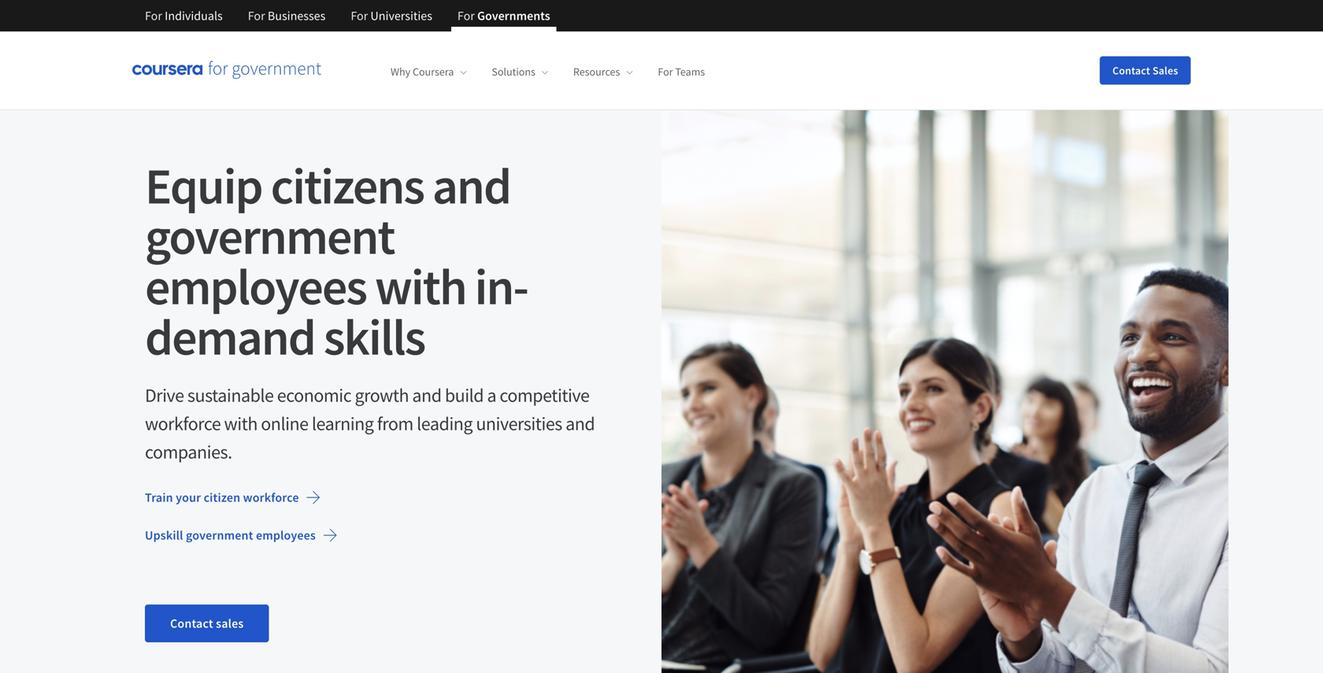 Task type: vqa. For each thing, say whether or not it's contained in the screenshot.
For Teams
yes



Task type: locate. For each thing, give the bounding box(es) containing it.
for teams link
[[658, 65, 705, 79]]

citizens
[[271, 154, 424, 217]]

your
[[176, 490, 201, 506]]

with inside drive sustainable economic growth and build a competitive workforce with online learning from leading universities and companies.
[[224, 412, 258, 436]]

why coursera
[[391, 65, 454, 79]]

1 horizontal spatial contact
[[1113, 63, 1151, 78]]

workforce up companies.
[[145, 412, 221, 436]]

contact left sales at the top right
[[1113, 63, 1151, 78]]

learning
[[312, 412, 374, 436]]

universities
[[476, 412, 563, 436]]

0 horizontal spatial contact
[[170, 616, 213, 632]]

contact left sales
[[170, 616, 213, 632]]

build
[[445, 384, 484, 407]]

for left governments
[[458, 8, 475, 24]]

resources link
[[574, 65, 633, 79]]

workforce up upskill government employees link
[[243, 490, 299, 506]]

for for governments
[[458, 8, 475, 24]]

contact for contact sales
[[170, 616, 213, 632]]

1 vertical spatial employees
[[256, 528, 316, 544]]

banner navigation
[[132, 0, 563, 32]]

for left individuals
[[145, 8, 162, 24]]

equip
[[145, 154, 262, 217]]

governments
[[478, 8, 551, 24]]

1 vertical spatial workforce
[[243, 490, 299, 506]]

individuals
[[165, 8, 223, 24]]

0 vertical spatial with
[[375, 255, 466, 318]]

teams
[[676, 65, 705, 79]]

1 horizontal spatial with
[[375, 255, 466, 318]]

for governments
[[458, 8, 551, 24]]

0 vertical spatial contact
[[1113, 63, 1151, 78]]

upskill government employees link
[[132, 517, 351, 555]]

universities
[[371, 8, 433, 24]]

solutions link
[[492, 65, 548, 79]]

contact sales
[[170, 616, 244, 632]]

workforce
[[145, 412, 221, 436], [243, 490, 299, 506]]

competitive
[[500, 384, 590, 407]]

drive
[[145, 384, 184, 407]]

sustainable
[[187, 384, 274, 407]]

1 vertical spatial with
[[224, 412, 258, 436]]

1 horizontal spatial workforce
[[243, 490, 299, 506]]

contact
[[1113, 63, 1151, 78], [170, 616, 213, 632]]

leading
[[417, 412, 473, 436]]

for for universities
[[351, 8, 368, 24]]

in-
[[475, 255, 528, 318]]

0 vertical spatial and
[[433, 154, 511, 217]]

employees
[[145, 255, 366, 318], [256, 528, 316, 544]]

train your citizen workforce
[[145, 490, 299, 506]]

for teams
[[658, 65, 705, 79]]

0 vertical spatial workforce
[[145, 412, 221, 436]]

businesses
[[268, 8, 326, 24]]

with
[[375, 255, 466, 318], [224, 412, 258, 436]]

online
[[261, 412, 309, 436]]

contact inside button
[[1113, 63, 1151, 78]]

for
[[145, 8, 162, 24], [248, 8, 265, 24], [351, 8, 368, 24], [458, 8, 475, 24], [658, 65, 673, 79]]

solutions
[[492, 65, 536, 79]]

government inside equip citizens and government employees with in- demand skills
[[145, 204, 394, 268]]

for left businesses
[[248, 8, 265, 24]]

0 horizontal spatial with
[[224, 412, 258, 436]]

skills
[[324, 305, 425, 369]]

growth
[[355, 384, 409, 407]]

government
[[145, 204, 394, 268], [186, 528, 253, 544]]

1 vertical spatial and
[[412, 384, 442, 407]]

0 horizontal spatial workforce
[[145, 412, 221, 436]]

0 vertical spatial government
[[145, 204, 394, 268]]

1 vertical spatial contact
[[170, 616, 213, 632]]

and
[[433, 154, 511, 217], [412, 384, 442, 407], [566, 412, 595, 436]]

drive sustainable economic growth and build a competitive workforce with online learning from leading universities and companies.
[[145, 384, 595, 464]]

for left universities
[[351, 8, 368, 24]]

0 vertical spatial employees
[[145, 255, 366, 318]]



Task type: describe. For each thing, give the bounding box(es) containing it.
employees inside equip citizens and government employees with in- demand skills
[[145, 255, 366, 318]]

contact for contact sales
[[1113, 63, 1151, 78]]

why coursera link
[[391, 65, 467, 79]]

train
[[145, 490, 173, 506]]

sales
[[1153, 63, 1179, 78]]

upskill
[[145, 528, 183, 544]]

contact sales link
[[145, 605, 269, 643]]

for for individuals
[[145, 8, 162, 24]]

demand
[[145, 305, 315, 369]]

companies.
[[145, 440, 232, 464]]

for for businesses
[[248, 8, 265, 24]]

equip citizens and government employees with in- demand skills
[[145, 154, 528, 369]]

for individuals
[[145, 8, 223, 24]]

for businesses
[[248, 8, 326, 24]]

why
[[391, 65, 411, 79]]

from
[[377, 412, 414, 436]]

train your citizen workforce link
[[132, 479, 334, 517]]

upskill government employees
[[145, 528, 316, 544]]

2 vertical spatial and
[[566, 412, 595, 436]]

economic
[[277, 384, 352, 407]]

for universities
[[351, 8, 433, 24]]

1 vertical spatial government
[[186, 528, 253, 544]]

sales
[[216, 616, 244, 632]]

a
[[487, 384, 496, 407]]

contact sales button
[[1101, 56, 1191, 85]]

contact sales
[[1113, 63, 1179, 78]]

coursera
[[413, 65, 454, 79]]

and inside equip citizens and government employees with in- demand skills
[[433, 154, 511, 217]]

resources
[[574, 65, 620, 79]]

coursera for government image
[[132, 61, 321, 80]]

with inside equip citizens and government employees with in- demand skills
[[375, 255, 466, 318]]

workforce inside drive sustainable economic growth and build a competitive workforce with online learning from leading universities and companies.
[[145, 412, 221, 436]]

citizen
[[204, 490, 241, 506]]

for left teams
[[658, 65, 673, 79]]



